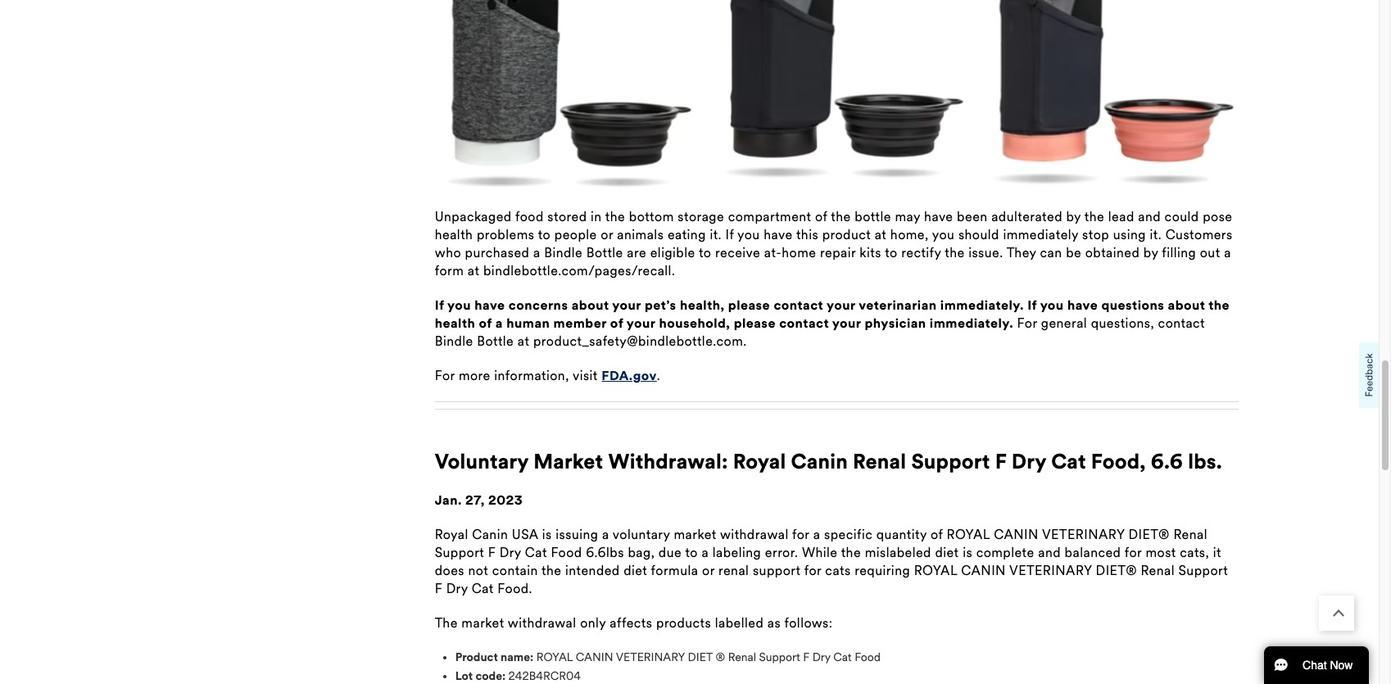 Task type: locate. For each thing, give the bounding box(es) containing it.
0 vertical spatial at
[[875, 227, 887, 242]]

contact down home
[[779, 316, 829, 331]]

0 horizontal spatial royal
[[435, 527, 468, 542]]

health inside unpackaged food stored in the bottom storage compartment of the bottle may have been adulterated by the lead and could pose health problems to people or animals eating it. if you have this product at home, you should immediately stop using it. customers who purchased a bindle bottle are eligible to receive at-home repair kits to rectify the issue. they can be obtained by filling out a form at bindlebottle.com/pages/recall.
[[435, 227, 473, 242]]

about down filling
[[1168, 297, 1205, 313]]

have up general
[[1067, 297, 1098, 313]]

1 vertical spatial for
[[435, 368, 455, 384]]

0 horizontal spatial for
[[435, 368, 455, 384]]

1 vertical spatial diet®
[[1096, 563, 1137, 578]]

1 vertical spatial bottle
[[477, 334, 514, 349]]

1 vertical spatial for
[[1125, 545, 1142, 560]]

1 vertical spatial market
[[462, 615, 504, 631]]

this
[[796, 227, 819, 242]]

food,
[[1091, 449, 1146, 475]]

0 horizontal spatial and
[[1038, 545, 1061, 560]]

by down the using
[[1144, 245, 1158, 260]]

is right the usa
[[542, 527, 552, 542]]

1 horizontal spatial is
[[963, 545, 973, 560]]

2 vertical spatial canin
[[576, 651, 613, 665]]

1 vertical spatial and
[[1038, 545, 1061, 560]]

1 vertical spatial health
[[435, 316, 475, 331]]

bindle inside unpackaged food stored in the bottom storage compartment of the bottle may have been adulterated by the lead and could pose health problems to people or animals eating it. if you have this product at home, you should immediately stop using it. customers who purchased a bindle bottle are eligible to receive at-home repair kits to rectify the issue. they can be obtained by filling out a form at bindlebottle.com/pages/recall.
[[544, 245, 583, 260]]

1 vertical spatial food
[[855, 651, 881, 665]]

at down the human
[[518, 334, 530, 349]]

and inside unpackaged food stored in the bottom storage compartment of the bottle may have been adulterated by the lead and could pose health problems to people or animals eating it. if you have this product at home, you should immediately stop using it. customers who purchased a bindle bottle are eligible to receive at-home repair kits to rectify the issue. they can be obtained by filling out a form at bindlebottle.com/pages/recall.
[[1138, 209, 1161, 224]]

you
[[737, 227, 760, 242], [932, 227, 955, 242], [447, 297, 471, 313], [1040, 297, 1064, 313]]

1 horizontal spatial or
[[702, 563, 715, 578]]

mislabeled
[[865, 545, 931, 560]]

can
[[1040, 245, 1062, 260]]

0 horizontal spatial or
[[601, 227, 613, 242]]

0 vertical spatial royal
[[733, 449, 786, 475]]

quantity
[[876, 527, 927, 542]]

withdrawal inside royal canin usa is issuing a voluntary market withdrawal for a specific quantity of royal canin veterinary diet® renal support f dry cat food 6.6lbs bag, due to a labeling error. while the mislabeled diet is complete and balanced for most cats, it does not contain the intended diet formula or renal support for cats requiring royal canin veterinary diet® renal support f dry cat food.
[[720, 527, 789, 542]]

and up the using
[[1138, 209, 1161, 224]]

veterinary
[[1042, 527, 1125, 542], [1009, 563, 1092, 578], [616, 651, 685, 665]]

1 health from the top
[[435, 227, 473, 242]]

physician
[[865, 316, 926, 331]]

renal
[[853, 449, 906, 475], [1174, 527, 1208, 542], [1141, 563, 1175, 578], [728, 651, 756, 665]]

1 vertical spatial bindle
[[435, 334, 473, 349]]

canin down complete
[[961, 563, 1006, 578]]

royal up 242b4rcr04
[[536, 651, 573, 665]]

if down form
[[435, 297, 444, 313]]

1 horizontal spatial bindle
[[544, 245, 583, 260]]

1 horizontal spatial royal
[[733, 449, 786, 475]]

name:
[[501, 651, 534, 665]]

please right health,
[[728, 297, 770, 313]]

0 vertical spatial withdrawal
[[720, 527, 789, 542]]

0 vertical spatial bottle
[[586, 245, 623, 260]]

1 vertical spatial withdrawal
[[508, 615, 576, 631]]

and inside royal canin usa is issuing a voluntary market withdrawal for a specific quantity of royal canin veterinary diet® renal support f dry cat food 6.6lbs bag, due to a labeling error. while the mislabeled diet is complete and balanced for most cats, it does not contain the intended diet formula or renal support for cats requiring royal canin veterinary diet® renal support f dry cat food.
[[1038, 545, 1061, 560]]

canin left the usa
[[472, 527, 508, 542]]

1 vertical spatial is
[[963, 545, 973, 560]]

0 vertical spatial and
[[1138, 209, 1161, 224]]

kits
[[860, 245, 881, 260]]

of up this on the right of the page
[[815, 209, 828, 224]]

the down should
[[945, 245, 965, 260]]

bottle down the human
[[477, 334, 514, 349]]

may
[[895, 209, 921, 224]]

food
[[551, 545, 582, 560], [855, 651, 881, 665]]

0 vertical spatial for
[[1017, 316, 1037, 331]]

for left more
[[435, 368, 455, 384]]

in
[[591, 209, 602, 224]]

1 vertical spatial royal
[[914, 563, 958, 578]]

to down food
[[538, 227, 551, 242]]

canin up complete
[[994, 527, 1039, 542]]

withdrawal up name:
[[508, 615, 576, 631]]

1 horizontal spatial bottle
[[586, 245, 623, 260]]

1 horizontal spatial if
[[726, 227, 734, 242]]

0 vertical spatial or
[[601, 227, 613, 242]]

for down while
[[804, 563, 822, 578]]

adulterated
[[991, 209, 1063, 224]]

diet
[[688, 651, 713, 665]]

questions,
[[1091, 316, 1154, 331]]

0 horizontal spatial about
[[572, 297, 609, 313]]

0 horizontal spatial food
[[551, 545, 582, 560]]

f
[[995, 449, 1007, 475], [488, 545, 496, 560], [435, 581, 442, 596], [803, 651, 810, 665]]

it. down storage
[[710, 227, 722, 242]]

0 horizontal spatial market
[[462, 615, 504, 631]]

your
[[612, 297, 641, 313], [827, 297, 856, 313], [627, 316, 656, 331], [832, 316, 861, 331]]

market up product on the bottom
[[462, 615, 504, 631]]

1 vertical spatial please
[[734, 316, 776, 331]]

diet® down the balanced
[[1096, 563, 1137, 578]]

1 horizontal spatial for
[[1017, 316, 1037, 331]]

1 vertical spatial at
[[468, 263, 480, 279]]

who
[[435, 245, 461, 260]]

diet right mislabeled
[[935, 545, 959, 560]]

or left the renal
[[702, 563, 715, 578]]

diet down bag,
[[624, 563, 647, 578]]

market up the due
[[674, 527, 717, 542]]

the
[[435, 615, 458, 631]]

purchased
[[465, 245, 530, 260]]

canin inside royal canin usa is issuing a voluntary market withdrawal for a specific quantity of royal canin veterinary diet® renal support f dry cat food 6.6lbs bag, due to a labeling error. while the mislabeled diet is complete and balanced for most cats, it does not contain the intended diet formula or renal support for cats requiring royal canin veterinary diet® renal support f dry cat food.
[[472, 527, 508, 542]]

veterinarian
[[859, 297, 937, 313]]

the
[[605, 209, 625, 224], [831, 209, 851, 224], [1085, 209, 1105, 224], [945, 245, 965, 260], [1209, 297, 1230, 313], [841, 545, 861, 560], [542, 563, 562, 578]]

1 horizontal spatial food
[[855, 651, 881, 665]]

1 horizontal spatial about
[[1168, 297, 1205, 313]]

code:
[[476, 669, 506, 683]]

is left complete
[[963, 545, 973, 560]]

formula
[[651, 563, 698, 578]]

the down specific
[[841, 545, 861, 560]]

f inside product name: royal canin veterinary diet ® renal support f dry cat food lot code: 242b4rcr04
[[803, 651, 810, 665]]

2 it. from the left
[[1150, 227, 1162, 242]]

if down the they
[[1028, 297, 1037, 313]]

market
[[674, 527, 717, 542], [462, 615, 504, 631]]

for for general
[[1017, 316, 1037, 331]]

1 horizontal spatial diet
[[935, 545, 959, 560]]

1 horizontal spatial at
[[518, 334, 530, 349]]

0 horizontal spatial bindle
[[435, 334, 473, 349]]

health down form
[[435, 316, 475, 331]]

0 horizontal spatial it.
[[710, 227, 722, 242]]

or
[[601, 227, 613, 242], [702, 563, 715, 578]]

bottle
[[586, 245, 623, 260], [477, 334, 514, 349]]

for inside for general questions, contact bindle bottle at product_safety@bindlebottle.com.
[[1017, 316, 1037, 331]]

canin down only
[[576, 651, 613, 665]]

contact up for general questions, contact bindle bottle at product_safety@bindlebottle.com.
[[774, 297, 824, 313]]

2 vertical spatial royal
[[536, 651, 573, 665]]

0 vertical spatial diet
[[935, 545, 959, 560]]

for up while
[[792, 527, 810, 542]]

food.
[[498, 581, 532, 596]]

for
[[792, 527, 810, 542], [1125, 545, 1142, 560], [804, 563, 822, 578]]

have up at-
[[764, 227, 793, 242]]

0 horizontal spatial withdrawal
[[508, 615, 576, 631]]

canin up specific
[[791, 449, 848, 475]]

product
[[822, 227, 871, 242]]

for general questions, contact bindle bottle at product_safety@bindlebottle.com.
[[435, 316, 1205, 349]]

of right quantity
[[931, 527, 943, 542]]

canin inside product name: royal canin veterinary diet ® renal support f dry cat food lot code: 242b4rcr04
[[576, 651, 613, 665]]

0 vertical spatial royal
[[947, 527, 990, 542]]

the inside the if you have concerns about your pet's health, please contact your veterinarian immediately. if you have questions about the health of a human member of your household, please contact your physician immediately.
[[1209, 297, 1230, 313]]

0 vertical spatial market
[[674, 527, 717, 542]]

to inside royal canin usa is issuing a voluntary market withdrawal for a specific quantity of royal canin veterinary diet® renal support f dry cat food 6.6lbs bag, due to a labeling error. while the mislabeled diet is complete and balanced for most cats, it does not contain the intended diet formula or renal support for cats requiring royal canin veterinary diet® renal support f dry cat food.
[[685, 545, 698, 560]]

bindle up more
[[435, 334, 473, 349]]

1 vertical spatial or
[[702, 563, 715, 578]]

and left the balanced
[[1038, 545, 1061, 560]]

at down bottle
[[875, 227, 887, 242]]

2 health from the top
[[435, 316, 475, 331]]

2 vertical spatial veterinary
[[616, 651, 685, 665]]

food inside royal canin usa is issuing a voluntary market withdrawal for a specific quantity of royal canin veterinary diet® renal support f dry cat food 6.6lbs bag, due to a labeling error. while the mislabeled diet is complete and balanced for most cats, it does not contain the intended diet formula or renal support for cats requiring royal canin veterinary diet® renal support f dry cat food.
[[551, 545, 582, 560]]

bottle up bindlebottle.com/pages/recall.
[[586, 245, 623, 260]]

1 vertical spatial by
[[1144, 245, 1158, 260]]

0 vertical spatial canin
[[994, 527, 1039, 542]]

voluntary
[[435, 449, 529, 475]]

bag,
[[628, 545, 655, 560]]

have
[[924, 209, 953, 224], [764, 227, 793, 242], [475, 297, 505, 313], [1067, 297, 1098, 313]]

please right household,
[[734, 316, 776, 331]]

0 vertical spatial please
[[728, 297, 770, 313]]

be
[[1066, 245, 1082, 260]]

storage
[[678, 209, 724, 224]]

royal up complete
[[947, 527, 990, 542]]

a left the human
[[496, 316, 503, 331]]

1 horizontal spatial it.
[[1150, 227, 1162, 242]]

1 vertical spatial immediately.
[[930, 316, 1014, 331]]

0 horizontal spatial is
[[542, 527, 552, 542]]

withdrawal
[[720, 527, 789, 542], [508, 615, 576, 631]]

eating
[[668, 227, 706, 242]]

for left general
[[1017, 316, 1037, 331]]

using
[[1113, 227, 1146, 242]]

1 horizontal spatial canin
[[791, 449, 848, 475]]

is
[[542, 527, 552, 542], [963, 545, 973, 560]]

stored
[[548, 209, 587, 224]]

bindle down 'people' in the left of the page
[[544, 245, 583, 260]]

diet®
[[1129, 527, 1170, 542], [1096, 563, 1137, 578]]

or down in
[[601, 227, 613, 242]]

0 horizontal spatial at
[[468, 263, 480, 279]]

0 vertical spatial food
[[551, 545, 582, 560]]

of inside unpackaged food stored in the bottom storage compartment of the bottle may have been adulterated by the lead and could pose health problems to people or animals eating it. if you have this product at home, you should immediately stop using it. customers who purchased a bindle bottle are eligible to receive at-home repair kits to rectify the issue. they can be obtained by filling out a form at bindlebottle.com/pages/recall.
[[815, 209, 828, 224]]

0 horizontal spatial canin
[[472, 527, 508, 542]]

canin
[[791, 449, 848, 475], [472, 527, 508, 542]]

product_safety@bindlebottle.com.
[[533, 334, 747, 349]]

health
[[435, 227, 473, 242], [435, 316, 475, 331]]

at
[[875, 227, 887, 242], [468, 263, 480, 279], [518, 334, 530, 349]]

or inside royal canin usa is issuing a voluntary market withdrawal for a specific quantity of royal canin veterinary diet® renal support f dry cat food 6.6lbs bag, due to a labeling error. while the mislabeled diet is complete and balanced for most cats, it does not contain the intended diet formula or renal support for cats requiring royal canin veterinary diet® renal support f dry cat food.
[[702, 563, 715, 578]]

immediately.
[[940, 297, 1024, 313], [930, 316, 1014, 331]]

0 horizontal spatial diet
[[624, 563, 647, 578]]

unpackaged food stored in the bottom storage compartment of the bottle may have been adulterated by the lead and could pose health problems to people or animals eating it. if you have this product at home, you should immediately stop using it. customers who purchased a bindle bottle are eligible to receive at-home repair kits to rectify the issue. they can be obtained by filling out a form at bindlebottle.com/pages/recall.
[[435, 209, 1233, 279]]

you up general
[[1040, 297, 1064, 313]]

diet® up most
[[1129, 527, 1170, 542]]

for left most
[[1125, 545, 1142, 560]]

if up receive
[[726, 227, 734, 242]]

about up the member
[[572, 297, 609, 313]]

to right the due
[[685, 545, 698, 560]]

household,
[[659, 316, 730, 331]]

it
[[1213, 545, 1222, 560]]

it. right the using
[[1150, 227, 1162, 242]]

royal down mislabeled
[[914, 563, 958, 578]]

0 vertical spatial immediately.
[[940, 297, 1024, 313]]

veterinary down the market withdrawal only affects products labelled as follows:
[[616, 651, 685, 665]]

if
[[726, 227, 734, 242], [435, 297, 444, 313], [1028, 297, 1037, 313]]

1 vertical spatial royal
[[435, 527, 468, 542]]

renal up quantity
[[853, 449, 906, 475]]

1 horizontal spatial and
[[1138, 209, 1161, 224]]

1 horizontal spatial market
[[674, 527, 717, 542]]

2 horizontal spatial at
[[875, 227, 887, 242]]

issue.
[[969, 245, 1003, 260]]

veterinary down the balanced
[[1009, 563, 1092, 578]]

6.6lbs
[[586, 545, 624, 560]]

renal right the ®
[[728, 651, 756, 665]]

1 vertical spatial canin
[[472, 527, 508, 542]]

at right form
[[468, 263, 480, 279]]

a right the 'out'
[[1224, 245, 1231, 260]]

veterinary up the balanced
[[1042, 527, 1125, 542]]

0 horizontal spatial bottle
[[477, 334, 514, 349]]

0 vertical spatial health
[[435, 227, 473, 242]]

1 horizontal spatial withdrawal
[[720, 527, 789, 542]]

by up be
[[1066, 209, 1081, 224]]

0 horizontal spatial by
[[1066, 209, 1081, 224]]

withdrawal up labeling
[[720, 527, 789, 542]]

health up who
[[435, 227, 473, 242]]

1 horizontal spatial by
[[1144, 245, 1158, 260]]

2 vertical spatial at
[[518, 334, 530, 349]]

stop
[[1082, 227, 1110, 242]]

1 it. from the left
[[710, 227, 722, 242]]

home,
[[890, 227, 929, 242]]

0 vertical spatial bindle
[[544, 245, 583, 260]]

1 vertical spatial veterinary
[[1009, 563, 1092, 578]]

general
[[1041, 316, 1087, 331]]

dry
[[1012, 449, 1046, 475], [500, 545, 521, 560], [446, 581, 468, 596], [812, 651, 830, 665]]

royal
[[733, 449, 786, 475], [435, 527, 468, 542]]

error.
[[765, 545, 798, 560]]

support
[[911, 449, 990, 475], [435, 545, 484, 560], [1179, 563, 1228, 578], [759, 651, 800, 665]]

the down the 'out'
[[1209, 297, 1230, 313]]

bindle inside for general questions, contact bindle bottle at product_safety@bindlebottle.com.
[[435, 334, 473, 349]]

contact down questions
[[1158, 316, 1205, 331]]



Task type: vqa. For each thing, say whether or not it's contained in the screenshot.
right market
yes



Task type: describe. For each thing, give the bounding box(es) containing it.
repair
[[820, 245, 856, 260]]

at inside for general questions, contact bindle bottle at product_safety@bindlebottle.com.
[[518, 334, 530, 349]]

compartment
[[728, 209, 811, 224]]

food inside product name: royal canin veterinary diet ® renal support f dry cat food lot code: 242b4rcr04
[[855, 651, 881, 665]]

cat inside product name: royal canin veterinary diet ® renal support f dry cat food lot code: 242b4rcr04
[[833, 651, 852, 665]]

lot
[[455, 669, 473, 683]]

1 vertical spatial canin
[[961, 563, 1006, 578]]

2 horizontal spatial if
[[1028, 297, 1037, 313]]

most
[[1146, 545, 1176, 560]]

immediately
[[1003, 227, 1079, 242]]

renal up cats,
[[1174, 527, 1208, 542]]

problems
[[477, 227, 535, 242]]

member
[[554, 316, 607, 331]]

0 vertical spatial for
[[792, 527, 810, 542]]

labelled
[[715, 615, 764, 631]]

.
[[657, 368, 661, 384]]

you up rectify
[[932, 227, 955, 242]]

bottle inside for general questions, contact bindle bottle at product_safety@bindlebottle.com.
[[477, 334, 514, 349]]

the right contain
[[542, 563, 562, 578]]

market
[[534, 449, 603, 475]]

while
[[802, 545, 838, 560]]

0 vertical spatial diet®
[[1129, 527, 1170, 542]]

to down eating
[[699, 245, 712, 260]]

not
[[468, 563, 489, 578]]

0 vertical spatial is
[[542, 527, 552, 542]]

the market withdrawal only affects products labelled as follows:
[[435, 615, 833, 631]]

out
[[1200, 245, 1220, 260]]

concerns
[[509, 297, 568, 313]]

pose
[[1203, 209, 1233, 224]]

0 horizontal spatial if
[[435, 297, 444, 313]]

1 vertical spatial diet
[[624, 563, 647, 578]]

jan. 27, 2023
[[435, 492, 523, 508]]

of up product_safety@bindlebottle.com.
[[610, 316, 623, 331]]

0 vertical spatial by
[[1066, 209, 1081, 224]]

0 vertical spatial canin
[[791, 449, 848, 475]]

fda.gov link
[[602, 367, 657, 385]]

your left physician
[[832, 316, 861, 331]]

filling
[[1162, 245, 1196, 260]]

support inside product name: royal canin veterinary diet ® renal support f dry cat food lot code: 242b4rcr04
[[759, 651, 800, 665]]

does
[[435, 563, 465, 578]]

royal canin usa is issuing a voluntary market withdrawal for a specific quantity of royal canin veterinary diet® renal support f dry cat food 6.6lbs bag, due to a labeling error. while the mislabeled diet is complete and balanced for most cats, it does not contain the intended diet formula or renal support for cats requiring royal canin veterinary diet® renal support f dry cat food.
[[435, 527, 1228, 596]]

bottom
[[629, 209, 674, 224]]

issuing
[[556, 527, 598, 542]]

they
[[1007, 245, 1036, 260]]

or inside unpackaged food stored in the bottom storage compartment of the bottle may have been adulterated by the lead and could pose health problems to people or animals eating it. if you have this product at home, you should immediately stop using it. customers who purchased a bindle bottle are eligible to receive at-home repair kits to rectify the issue. they can be obtained by filling out a form at bindlebottle.com/pages/recall.
[[601, 227, 613, 242]]

veterinary inside product name: royal canin veterinary diet ® renal support f dry cat food lot code: 242b4rcr04
[[616, 651, 685, 665]]

receive
[[715, 245, 760, 260]]

are
[[627, 245, 647, 260]]

bottle inside unpackaged food stored in the bottom storage compartment of the bottle may have been adulterated by the lead and could pose health problems to people or animals eating it. if you have this product at home, you should immediately stop using it. customers who purchased a bindle bottle are eligible to receive at-home repair kits to rectify the issue. they can be obtained by filling out a form at bindlebottle.com/pages/recall.
[[586, 245, 623, 260]]

renal inside product name: royal canin veterinary diet ® renal support f dry cat food lot code: 242b4rcr04
[[728, 651, 756, 665]]

of inside royal canin usa is issuing a voluntary market withdrawal for a specific quantity of royal canin veterinary diet® renal support f dry cat food 6.6lbs bag, due to a labeling error. while the mislabeled diet is complete and balanced for most cats, it does not contain the intended diet formula or renal support for cats requiring royal canin veterinary diet® renal support f dry cat food.
[[931, 527, 943, 542]]

obtained
[[1085, 245, 1140, 260]]

lead
[[1108, 209, 1134, 224]]

information,
[[494, 368, 569, 384]]

requiring
[[855, 563, 910, 578]]

you up receive
[[737, 227, 760, 242]]

2 about from the left
[[1168, 297, 1205, 313]]

people
[[555, 227, 597, 242]]

bottle
[[855, 209, 891, 224]]

you down form
[[447, 297, 471, 313]]

your up for general questions, contact bindle bottle at product_safety@bindlebottle.com.
[[827, 297, 856, 313]]

a up while
[[813, 527, 820, 542]]

2023
[[488, 492, 523, 508]]

the up "product"
[[831, 209, 851, 224]]

a down problems
[[533, 245, 540, 260]]

questions
[[1101, 297, 1164, 313]]

only
[[580, 615, 606, 631]]

242b4rcr04
[[508, 669, 581, 683]]

should
[[958, 227, 999, 242]]

voluntary
[[613, 527, 670, 542]]

market inside royal canin usa is issuing a voluntary market withdrawal for a specific quantity of royal canin veterinary diet® renal support f dry cat food 6.6lbs bag, due to a labeling error. while the mislabeled diet is complete and balanced for most cats, it does not contain the intended diet formula or renal support for cats requiring royal canin veterinary diet® renal support f dry cat food.
[[674, 527, 717, 542]]

balanced
[[1065, 545, 1121, 560]]

been
[[957, 209, 988, 224]]

if you have concerns about your pet's health, please contact your veterinarian immediately. if you have questions about the health of a human member of your household, please contact your physician immediately.
[[435, 297, 1230, 331]]

0 vertical spatial veterinary
[[1042, 527, 1125, 542]]

the up stop in the right of the page
[[1085, 209, 1105, 224]]

royal inside royal canin usa is issuing a voluntary market withdrawal for a specific quantity of royal canin veterinary diet® renal support f dry cat food 6.6lbs bag, due to a labeling error. while the mislabeled diet is complete and balanced for most cats, it does not contain the intended diet formula or renal support for cats requiring royal canin veterinary diet® renal support f dry cat food.
[[435, 527, 468, 542]]

due
[[659, 545, 682, 560]]

affects
[[610, 615, 653, 631]]

royal inside product name: royal canin veterinary diet ® renal support f dry cat food lot code: 242b4rcr04
[[536, 651, 573, 665]]

have right may
[[924, 209, 953, 224]]

your up product_safety@bindlebottle.com.
[[627, 316, 656, 331]]

unpackaged
[[435, 209, 512, 224]]

renal down most
[[1141, 563, 1175, 578]]

for more information, visit fda.gov .
[[435, 368, 661, 384]]

usa
[[512, 527, 538, 542]]

customers
[[1166, 227, 1233, 242]]

withdrawal:
[[608, 449, 728, 475]]

intended
[[565, 563, 620, 578]]

for for more
[[435, 368, 455, 384]]

support
[[753, 563, 801, 578]]

at-
[[764, 245, 782, 260]]

fda.gov
[[602, 368, 657, 384]]

complete
[[976, 545, 1035, 560]]

form
[[435, 263, 464, 279]]

renal
[[719, 563, 749, 578]]

to right kits
[[885, 245, 898, 260]]

human
[[507, 316, 550, 331]]

contact inside for general questions, contact bindle bottle at product_safety@bindlebottle.com.
[[1158, 316, 1205, 331]]

could
[[1165, 209, 1199, 224]]

animals
[[617, 227, 664, 242]]

lbs.
[[1188, 449, 1222, 475]]

a left labeling
[[702, 545, 709, 560]]

pet's
[[645, 297, 676, 313]]

as
[[768, 615, 781, 631]]

the right in
[[605, 209, 625, 224]]

product
[[455, 651, 498, 665]]

voluntary market withdrawal: royal canin renal support f dry cat food, 6.6 lbs.
[[435, 449, 1222, 475]]

cats,
[[1180, 545, 1209, 560]]

have left concerns
[[475, 297, 505, 313]]

of left the human
[[479, 316, 492, 331]]

1 about from the left
[[572, 297, 609, 313]]

dry inside product name: royal canin veterinary diet ® renal support f dry cat food lot code: 242b4rcr04
[[812, 651, 830, 665]]

more
[[459, 368, 491, 384]]

product name: royal canin veterinary diet ® renal support f dry cat food lot code: 242b4rcr04
[[455, 651, 881, 683]]

27,
[[465, 492, 485, 508]]

your left the pet's
[[612, 297, 641, 313]]

health inside the if you have concerns about your pet's health, please contact your veterinarian immediately. if you have questions about the health of a human member of your household, please contact your physician immediately.
[[435, 316, 475, 331]]

labeling
[[713, 545, 761, 560]]

follows:
[[785, 615, 833, 631]]

2 vertical spatial for
[[804, 563, 822, 578]]

products
[[656, 615, 711, 631]]

a up 6.6lbs
[[602, 527, 609, 542]]

a inside the if you have concerns about your pet's health, please contact your veterinarian immediately. if you have questions about the health of a human member of your household, please contact your physician immediately.
[[496, 316, 503, 331]]

if inside unpackaged food stored in the bottom storage compartment of the bottle may have been adulterated by the lead and could pose health problems to people or animals eating it. if you have this product at home, you should immediately stop using it. customers who purchased a bindle bottle are eligible to receive at-home repair kits to rectify the issue. they can be obtained by filling out a form at bindlebottle.com/pages/recall.
[[726, 227, 734, 242]]

jan.
[[435, 492, 462, 508]]

cats
[[825, 563, 851, 578]]

rectify
[[901, 245, 941, 260]]



